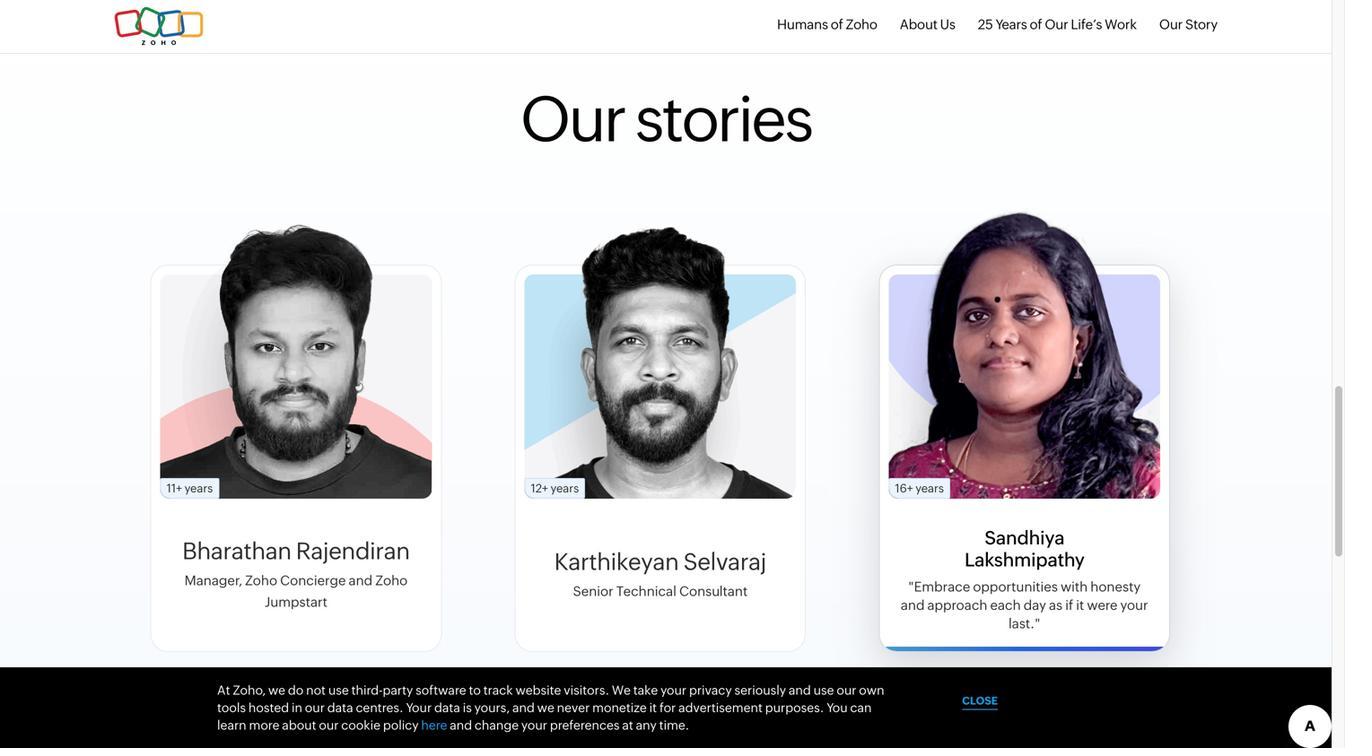 Task type: locate. For each thing, give the bounding box(es) containing it.
0 horizontal spatial your
[[521, 718, 547, 733]]

karthikeyan selvaraj senior technical consultant
[[554, 549, 766, 600]]

1 of from the left
[[831, 17, 843, 32]]

for
[[659, 701, 676, 715]]

1 horizontal spatial your
[[660, 683, 687, 697]]

0 horizontal spatial years
[[184, 482, 213, 495]]

0 vertical spatial our
[[837, 683, 856, 697]]

and down is
[[450, 718, 472, 733]]

of
[[831, 17, 843, 32], [1030, 17, 1042, 32]]

1 horizontal spatial years
[[550, 482, 579, 495]]

manager,
[[185, 573, 242, 589]]

2 vertical spatial our
[[319, 718, 339, 733]]

3 years from the left
[[915, 482, 944, 495]]

as
[[1049, 598, 1063, 613]]

your inside at zoho, we do not use third-party software to track website visitors. we take your privacy seriously and use our own tools hosted in our data centres. your data is yours, and we never monetize it for advertisement purposes. you can learn more about our cookie policy
[[660, 683, 687, 697]]

1 horizontal spatial it
[[1076, 598, 1084, 613]]

years right the 11+
[[184, 482, 213, 495]]

centres.
[[356, 701, 403, 715]]

it
[[1076, 598, 1084, 613], [649, 701, 657, 715]]

your up for
[[660, 683, 687, 697]]

our stories
[[520, 83, 811, 155]]

0 horizontal spatial data
[[327, 701, 353, 715]]

humans
[[777, 17, 828, 32]]

25 years of our life's work link
[[978, 17, 1137, 32]]

your
[[1120, 598, 1148, 613], [660, 683, 687, 697], [521, 718, 547, 733]]

more
[[249, 718, 279, 733]]

0 horizontal spatial of
[[831, 17, 843, 32]]

1 horizontal spatial we
[[537, 701, 554, 715]]

years right 12+
[[550, 482, 579, 495]]

your down honesty
[[1120, 598, 1148, 613]]

data
[[327, 701, 353, 715], [434, 701, 460, 715]]

1 vertical spatial our
[[305, 701, 325, 715]]

1 vertical spatial your
[[660, 683, 687, 697]]

of right years
[[1030, 17, 1042, 32]]

it right if
[[1076, 598, 1084, 613]]

advertisement
[[678, 701, 763, 715]]

humans of zoho
[[777, 17, 877, 32]]

never
[[557, 701, 590, 715]]

0 horizontal spatial our
[[520, 83, 625, 155]]

zoho down rajendiran
[[375, 573, 408, 589]]

senior
[[573, 584, 613, 600]]

humans of zoho link
[[777, 17, 877, 32]]

use
[[328, 683, 349, 697], [813, 683, 834, 697]]

approach
[[927, 598, 987, 613]]

seriously
[[734, 683, 786, 697]]

opportunities
[[973, 579, 1058, 595]]

2 horizontal spatial zoho
[[846, 17, 877, 32]]

sandhiya lakshmipathy "embrace opportunities with honesty and approach each day as if it were your last."
[[901, 527, 1148, 632]]

our up you
[[837, 683, 856, 697]]

to
[[469, 683, 481, 697]]

we down 'website'
[[537, 701, 554, 715]]

story
[[1185, 17, 1218, 32]]

1 horizontal spatial of
[[1030, 17, 1042, 32]]

0 horizontal spatial zoho
[[245, 573, 277, 589]]

years
[[184, 482, 213, 495], [550, 482, 579, 495], [915, 482, 944, 495]]

it left for
[[649, 701, 657, 715]]

party
[[383, 683, 413, 697]]

about us link
[[900, 17, 955, 32]]

0 horizontal spatial it
[[649, 701, 657, 715]]

honesty
[[1090, 579, 1141, 595]]

2 horizontal spatial our
[[1159, 17, 1183, 32]]

we
[[268, 683, 285, 697], [537, 701, 554, 715]]

25
[[978, 17, 993, 32]]

2 data from the left
[[434, 701, 460, 715]]

and down rajendiran
[[349, 573, 373, 589]]

lakshmipathy
[[964, 550, 1084, 571]]

of right humans
[[831, 17, 843, 32]]

2 use from the left
[[813, 683, 834, 697]]

1 years from the left
[[184, 482, 213, 495]]

zoho left 'about'
[[846, 17, 877, 32]]

tools
[[217, 701, 246, 715]]

last."
[[1009, 616, 1040, 632]]

1 vertical spatial it
[[649, 701, 657, 715]]

1 horizontal spatial our
[[1045, 17, 1068, 32]]

data up cookie
[[327, 701, 353, 715]]

years for sandhiya lakshmipathy
[[915, 482, 944, 495]]

cookie
[[341, 718, 380, 733]]

1 horizontal spatial data
[[434, 701, 460, 715]]

is
[[463, 701, 472, 715]]

do
[[288, 683, 304, 697]]

1 horizontal spatial use
[[813, 683, 834, 697]]

0 horizontal spatial use
[[328, 683, 349, 697]]

zoho down bharathan
[[245, 573, 277, 589]]

2 horizontal spatial years
[[915, 482, 944, 495]]

and down 'website'
[[512, 701, 535, 715]]

our
[[837, 683, 856, 697], [305, 701, 325, 715], [319, 718, 339, 733]]

our
[[1045, 17, 1068, 32], [1159, 17, 1183, 32], [520, 83, 625, 155]]

we
[[612, 683, 631, 697]]

our down not
[[305, 701, 325, 715]]

use up you
[[813, 683, 834, 697]]

0 vertical spatial we
[[268, 683, 285, 697]]

our right about
[[319, 718, 339, 733]]

and down "embrace
[[901, 598, 925, 613]]

years for karthikeyan selvaraj
[[550, 482, 579, 495]]

can
[[850, 701, 872, 715]]

bharathan rajendiran manager, zoho concierge and zoho jumpstart
[[182, 538, 410, 610]]

policy
[[383, 718, 419, 733]]

1 data from the left
[[327, 701, 353, 715]]

25 years of our life's work
[[978, 17, 1137, 32]]

it inside sandhiya lakshmipathy "embrace opportunities with honesty and approach each day as if it were your last."
[[1076, 598, 1084, 613]]

2 horizontal spatial your
[[1120, 598, 1148, 613]]

data down software
[[434, 701, 460, 715]]

any
[[636, 718, 657, 733]]

zoho
[[846, 17, 877, 32], [245, 573, 277, 589], [375, 573, 408, 589]]

our story link
[[1159, 17, 1218, 32]]

at
[[622, 718, 633, 733]]

our for our story
[[1159, 17, 1183, 32]]

2 years from the left
[[550, 482, 579, 495]]

and
[[349, 573, 373, 589], [901, 598, 925, 613], [789, 683, 811, 697], [512, 701, 535, 715], [450, 718, 472, 733]]

zoho,
[[233, 683, 266, 697]]

use right not
[[328, 683, 349, 697]]

hosted
[[248, 701, 289, 715]]

0 vertical spatial it
[[1076, 598, 1084, 613]]

your down 'website'
[[521, 718, 547, 733]]

years for bharathan rajendiran
[[184, 482, 213, 495]]

16+ years
[[895, 482, 944, 495]]

we left do at the left bottom of the page
[[268, 683, 285, 697]]

11+ years
[[167, 482, 213, 495]]

technical
[[616, 584, 676, 600]]

change
[[475, 718, 519, 733]]

years right the '16+' at the bottom right of the page
[[915, 482, 944, 495]]

0 vertical spatial your
[[1120, 598, 1148, 613]]

rajendiran
[[296, 538, 410, 564]]



Task type: vqa. For each thing, say whether or not it's contained in the screenshot.
ideas
no



Task type: describe. For each thing, give the bounding box(es) containing it.
and inside sandhiya lakshmipathy "embrace opportunities with honesty and approach each day as if it were your last."
[[901, 598, 925, 613]]

with
[[1061, 579, 1088, 595]]

visitors.
[[564, 683, 609, 697]]

here and change your preferences at any time.
[[421, 718, 689, 733]]

and up purposes.
[[789, 683, 811, 697]]

about
[[282, 718, 316, 733]]

here
[[421, 718, 447, 733]]

software
[[416, 683, 466, 697]]

close
[[962, 695, 998, 707]]

2 of from the left
[[1030, 17, 1042, 32]]

about
[[900, 17, 937, 32]]

karthikeyan
[[554, 549, 679, 575]]

selvaraj
[[683, 549, 766, 575]]

us
[[940, 17, 955, 32]]

our story
[[1159, 17, 1218, 32]]

concierge
[[280, 573, 346, 589]]

own
[[859, 683, 884, 697]]

1 vertical spatial we
[[537, 701, 554, 715]]

0 horizontal spatial we
[[268, 683, 285, 697]]

at zoho, we do not use third-party software to track website visitors. we take your privacy seriously and use our own tools hosted in our data centres. your data is yours, and we never monetize it for advertisement purposes. you can learn more about our cookie policy
[[217, 683, 884, 733]]

12+ years
[[531, 482, 579, 495]]

12+
[[531, 482, 548, 495]]

you
[[827, 701, 848, 715]]

preferences
[[550, 718, 620, 733]]

"embrace
[[908, 579, 970, 595]]

were
[[1087, 598, 1118, 613]]

and inside the bharathan rajendiran manager, zoho concierge and zoho jumpstart
[[349, 573, 373, 589]]

1 horizontal spatial zoho
[[375, 573, 408, 589]]

your
[[406, 701, 432, 715]]

stories
[[635, 83, 811, 155]]

2 vertical spatial your
[[521, 718, 547, 733]]

bharathan
[[182, 538, 291, 564]]

consultant
[[679, 584, 748, 600]]

purposes.
[[765, 701, 824, 715]]

1 use from the left
[[328, 683, 349, 697]]

time.
[[659, 718, 689, 733]]

about us
[[900, 17, 955, 32]]

work
[[1105, 17, 1137, 32]]

third-
[[351, 683, 383, 697]]

16+
[[895, 482, 913, 495]]

years
[[996, 17, 1027, 32]]

your inside sandhiya lakshmipathy "embrace opportunities with honesty and approach each day as if it were your last."
[[1120, 598, 1148, 613]]

our for our stories
[[520, 83, 625, 155]]

monetize
[[592, 701, 647, 715]]

it inside at zoho, we do not use third-party software to track website visitors. we take your privacy seriously and use our own tools hosted in our data centres. your data is yours, and we never monetize it for advertisement purposes. you can learn more about our cookie policy
[[649, 701, 657, 715]]

track
[[483, 683, 513, 697]]

not
[[306, 683, 326, 697]]

here link
[[421, 718, 447, 733]]

if
[[1065, 598, 1073, 613]]

life's
[[1071, 17, 1102, 32]]

each
[[990, 598, 1021, 613]]

yours,
[[474, 701, 510, 715]]

at
[[217, 683, 230, 697]]

jumpstart
[[265, 595, 327, 610]]

privacy
[[689, 683, 732, 697]]

sandhiya
[[984, 527, 1064, 548]]

11+
[[167, 482, 182, 495]]

take
[[633, 683, 658, 697]]

learn
[[217, 718, 246, 733]]

in
[[292, 701, 302, 715]]

day
[[1024, 598, 1046, 613]]

website
[[515, 683, 561, 697]]



